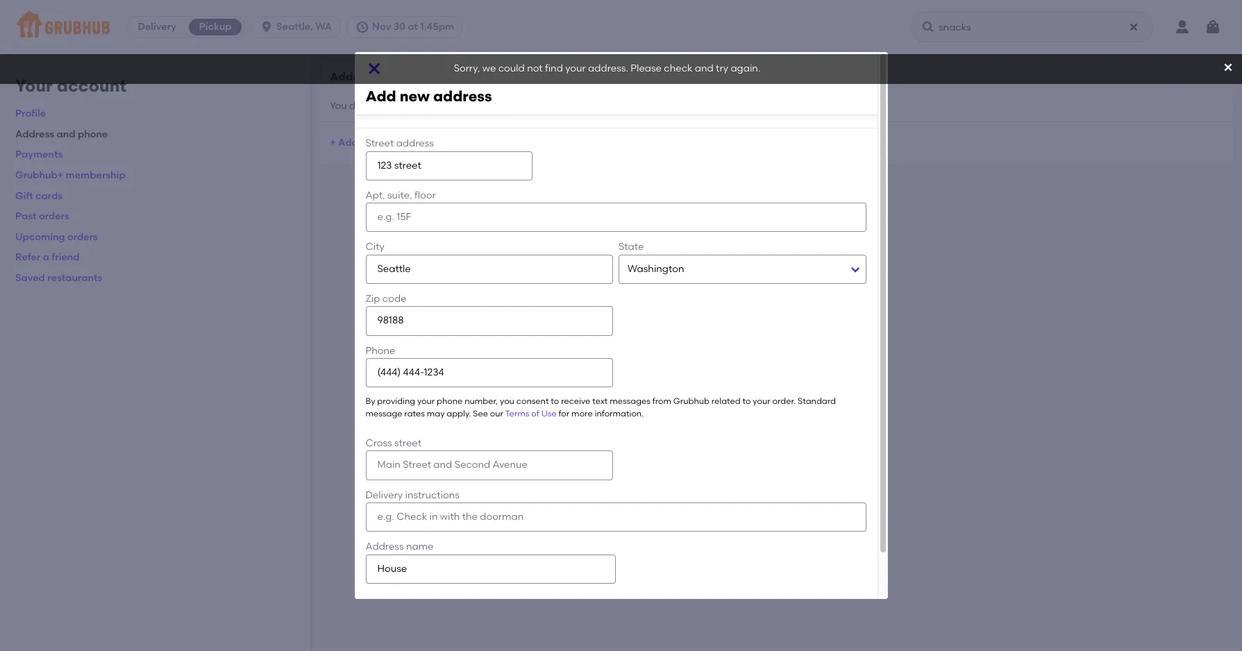 Task type: describe. For each thing, give the bounding box(es) containing it.
we
[[482, 63, 496, 75]]

saved
[[421, 100, 449, 111]]

at
[[408, 21, 418, 33]]

don't
[[349, 100, 374, 111]]

svg image inside the seattle, wa 'button'
[[260, 20, 274, 34]]

+ add a new address button
[[330, 130, 430, 155]]

street address
[[366, 138, 434, 149]]

address name
[[366, 541, 434, 553]]

addresses
[[330, 70, 388, 83]]

information.
[[595, 409, 644, 418]]

nov 30 at 1:45pm button
[[346, 16, 469, 38]]

zip
[[366, 293, 380, 305]]

receive
[[561, 397, 590, 406]]

find
[[545, 63, 563, 75]]

text
[[592, 397, 608, 406]]

1 horizontal spatial add
[[366, 88, 396, 105]]

message
[[366, 409, 402, 418]]

friend
[[52, 252, 80, 263]]

suite,
[[387, 189, 412, 201]]

membership
[[66, 169, 125, 181]]

phone
[[366, 345, 395, 357]]

a inside button
[[361, 137, 367, 148]]

Phone telephone field
[[366, 358, 613, 388]]

pickup button
[[186, 16, 245, 38]]

seattle, wa button
[[251, 16, 346, 38]]

by
[[366, 397, 375, 406]]

you
[[330, 100, 347, 111]]

grubhub+ membership link
[[15, 169, 125, 181]]

floor
[[415, 189, 436, 201]]

svg image inside nov 30 at 1:45pm button
[[356, 20, 369, 34]]

0 horizontal spatial your
[[417, 397, 435, 406]]

of
[[531, 409, 539, 418]]

providing
[[377, 397, 415, 406]]

street
[[366, 138, 394, 149]]

seattle, wa
[[276, 21, 332, 33]]

delivery instructions
[[366, 489, 460, 501]]

state
[[619, 241, 644, 253]]

grubhub+ membership
[[15, 169, 125, 181]]

by providing your phone number, you consent to receive text messages from grubhub related to your order. standard message rates may apply. see our
[[366, 397, 836, 418]]

+ add a new address
[[330, 137, 430, 148]]

apply.
[[447, 409, 471, 418]]

instructions
[[405, 489, 460, 501]]

2 horizontal spatial your
[[753, 397, 771, 406]]

Address name text field
[[366, 554, 616, 584]]

account
[[57, 76, 127, 96]]

+
[[330, 137, 336, 148]]

Zip code telephone field
[[366, 306, 613, 336]]

upcoming orders link
[[15, 231, 98, 243]]

address for address and phone
[[15, 128, 54, 140]]

terms
[[505, 409, 529, 418]]

standard
[[798, 397, 836, 406]]

1 vertical spatial svg image
[[1223, 62, 1234, 73]]

payments
[[15, 149, 63, 161]]

try
[[716, 63, 728, 75]]

Apt, suite, floor text field
[[366, 203, 866, 232]]

please
[[631, 63, 662, 75]]

svg image inside main navigation navigation
[[921, 20, 935, 34]]

cross
[[366, 438, 392, 449]]

use
[[541, 409, 557, 418]]

may
[[427, 409, 445, 418]]

cross street
[[366, 438, 422, 449]]

any
[[401, 100, 419, 111]]

delivery button
[[128, 16, 186, 38]]

City text field
[[366, 255, 613, 284]]

your
[[15, 76, 53, 96]]

add inside button
[[338, 137, 358, 148]]

1 horizontal spatial new
[[400, 88, 430, 105]]

refer
[[15, 252, 41, 263]]

gift
[[15, 190, 33, 202]]

restaurants
[[47, 272, 102, 284]]

messages
[[610, 397, 651, 406]]

address.
[[588, 63, 628, 75]]

orders for upcoming orders
[[67, 231, 98, 243]]

name
[[406, 541, 434, 553]]

refer a friend link
[[15, 252, 80, 263]]

from
[[653, 397, 671, 406]]

more
[[572, 409, 593, 418]]

city
[[366, 241, 385, 253]]

address and phone link
[[15, 128, 108, 140]]

1:45pm
[[420, 21, 454, 33]]

saved
[[15, 272, 45, 284]]

delivery for delivery
[[138, 21, 176, 33]]

payments link
[[15, 149, 63, 161]]

order.
[[773, 397, 796, 406]]

grubhub
[[673, 397, 710, 406]]

delivery for delivery instructions
[[366, 489, 403, 501]]

Delivery instructions text field
[[366, 503, 866, 532]]



Task type: vqa. For each thing, say whether or not it's contained in the screenshot.
the top Nướng
no



Task type: locate. For each thing, give the bounding box(es) containing it.
1 vertical spatial delivery
[[366, 489, 403, 501]]

apt,
[[366, 189, 385, 201]]

1 vertical spatial new
[[369, 137, 389, 148]]

phone up membership
[[78, 128, 108, 140]]

0 horizontal spatial svg image
[[921, 20, 935, 34]]

street
[[394, 438, 422, 449]]

0 horizontal spatial delivery
[[138, 21, 176, 33]]

0 vertical spatial svg image
[[921, 20, 935, 34]]

cards
[[35, 190, 63, 202]]

0 vertical spatial orders
[[39, 211, 69, 222]]

profile link
[[15, 108, 46, 120]]

gift cards link
[[15, 190, 63, 202]]

0 horizontal spatial phone
[[78, 128, 108, 140]]

orders up the upcoming orders link
[[39, 211, 69, 222]]

address down 'profile' link
[[15, 128, 54, 140]]

consent
[[516, 397, 549, 406]]

orders for past orders
[[39, 211, 69, 222]]

address right street
[[396, 138, 434, 149]]

upcoming
[[15, 231, 65, 243]]

30
[[393, 21, 405, 33]]

0 horizontal spatial and
[[57, 128, 75, 140]]

terms of use for more information.
[[505, 409, 644, 418]]

to up use
[[551, 397, 559, 406]]

phone
[[78, 128, 108, 140], [437, 397, 463, 406]]

sorry, we could not find your address. please check and try again.
[[454, 63, 761, 75]]

a
[[361, 137, 367, 148], [43, 252, 49, 263]]

delivery left pickup
[[138, 21, 176, 33]]

1 vertical spatial phone
[[437, 397, 463, 406]]

past orders
[[15, 211, 69, 222]]

0 horizontal spatial a
[[43, 252, 49, 263]]

new inside button
[[369, 137, 389, 148]]

main navigation navigation
[[0, 0, 1242, 54]]

and
[[695, 63, 714, 75], [57, 128, 75, 140]]

address inside + add a new address button
[[391, 137, 430, 148]]

orders
[[39, 211, 69, 222], [67, 231, 98, 243]]

pickup
[[199, 21, 232, 33]]

1 to from the left
[[551, 397, 559, 406]]

Cross street text field
[[366, 451, 613, 480]]

sorry,
[[454, 63, 480, 75]]

1 vertical spatial and
[[57, 128, 75, 140]]

our
[[490, 409, 503, 418]]

address down any
[[391, 137, 430, 148]]

0 horizontal spatial new
[[369, 137, 389, 148]]

add down addresses
[[366, 88, 396, 105]]

again.
[[731, 63, 761, 75]]

could
[[498, 63, 525, 75]]

refer a friend
[[15, 252, 80, 263]]

to
[[551, 397, 559, 406], [743, 397, 751, 406]]

orders up friend
[[67, 231, 98, 243]]

code
[[383, 293, 407, 305]]

add right +
[[338, 137, 358, 148]]

0 horizontal spatial to
[[551, 397, 559, 406]]

svg image
[[921, 20, 935, 34], [1223, 62, 1234, 73]]

apt, suite, floor
[[366, 189, 436, 201]]

address and phone
[[15, 128, 108, 140]]

1 vertical spatial orders
[[67, 231, 98, 243]]

a right +
[[361, 137, 367, 148]]

you
[[500, 397, 514, 406]]

your up may
[[417, 397, 435, 406]]

1 horizontal spatial phone
[[437, 397, 463, 406]]

1 vertical spatial a
[[43, 252, 49, 263]]

new right have
[[400, 88, 430, 105]]

0 horizontal spatial add
[[338, 137, 358, 148]]

have
[[376, 100, 399, 111]]

past orders link
[[15, 211, 69, 222]]

0 vertical spatial phone
[[78, 128, 108, 140]]

terms of use link
[[505, 409, 557, 418]]

address left the name
[[366, 541, 404, 553]]

new down have
[[369, 137, 389, 148]]

1 horizontal spatial to
[[743, 397, 751, 406]]

0 vertical spatial and
[[695, 63, 714, 75]]

for
[[559, 409, 570, 418]]

profile
[[15, 108, 46, 120]]

1 horizontal spatial a
[[361, 137, 367, 148]]

delivery left instructions
[[366, 489, 403, 501]]

add
[[366, 88, 396, 105], [338, 137, 358, 148]]

2 to from the left
[[743, 397, 751, 406]]

1 vertical spatial address
[[366, 541, 404, 553]]

phone inside by providing your phone number, you consent to receive text messages from grubhub related to your order. standard message rates may apply. see our
[[437, 397, 463, 406]]

related
[[712, 397, 741, 406]]

1 horizontal spatial your
[[565, 63, 586, 75]]

0 vertical spatial a
[[361, 137, 367, 148]]

and left try
[[695, 63, 714, 75]]

addresses.
[[452, 100, 502, 111]]

address
[[15, 128, 54, 140], [366, 541, 404, 553]]

see
[[473, 409, 488, 418]]

seattle,
[[276, 21, 313, 33]]

number,
[[465, 397, 498, 406]]

your right find
[[565, 63, 586, 75]]

your
[[565, 63, 586, 75], [417, 397, 435, 406], [753, 397, 771, 406]]

to right related
[[743, 397, 751, 406]]

nov
[[372, 21, 391, 33]]

0 vertical spatial add
[[366, 88, 396, 105]]

nov 30 at 1:45pm
[[372, 21, 454, 33]]

1 horizontal spatial and
[[695, 63, 714, 75]]

gift cards
[[15, 190, 63, 202]]

saved restaurants
[[15, 272, 102, 284]]

your left order. in the right of the page
[[753, 397, 771, 406]]

1 horizontal spatial address
[[366, 541, 404, 553]]

upcoming orders
[[15, 231, 98, 243]]

grubhub+
[[15, 169, 63, 181]]

Street address text field
[[366, 151, 532, 180]]

past
[[15, 211, 36, 222]]

1 horizontal spatial delivery
[[366, 489, 403, 501]]

svg image
[[1205, 19, 1221, 35], [260, 20, 274, 34], [356, 20, 369, 34], [1128, 22, 1140, 33], [366, 60, 382, 77]]

0 vertical spatial new
[[400, 88, 430, 105]]

address down sorry,
[[433, 88, 492, 105]]

delivery inside button
[[138, 21, 176, 33]]

zip code
[[366, 293, 407, 305]]

rates
[[404, 409, 425, 418]]

a right refer
[[43, 252, 49, 263]]

saved restaurants link
[[15, 272, 102, 284]]

add new address
[[366, 88, 492, 105]]

0 vertical spatial address
[[15, 128, 54, 140]]

0 vertical spatial delivery
[[138, 21, 176, 33]]

1 horizontal spatial svg image
[[1223, 62, 1234, 73]]

you don't have any saved addresses.
[[330, 100, 502, 111]]

address
[[433, 88, 492, 105], [391, 137, 430, 148], [396, 138, 434, 149]]

phone up apply.
[[437, 397, 463, 406]]

address for address name
[[366, 541, 404, 553]]

and up payments
[[57, 128, 75, 140]]

1 vertical spatial add
[[338, 137, 358, 148]]

0 horizontal spatial address
[[15, 128, 54, 140]]



